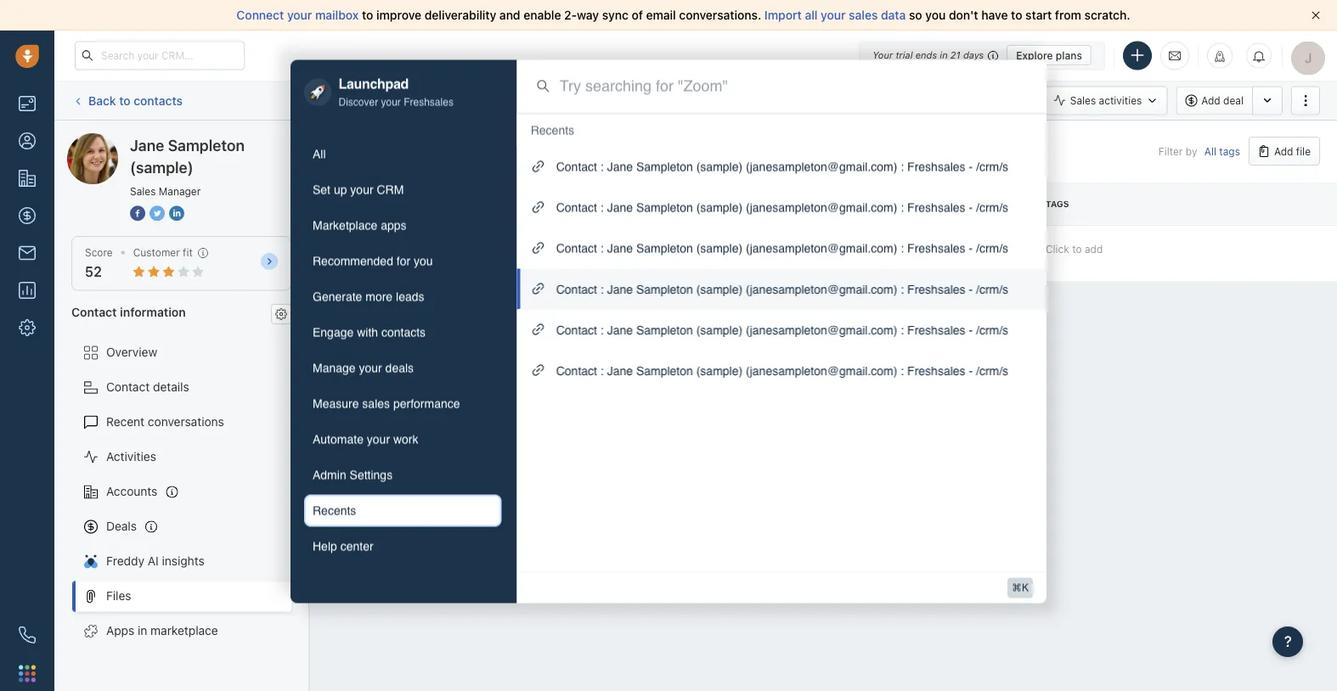 Task type: vqa. For each thing, say whether or not it's contained in the screenshot.
/crm/sales/contacts/27013954202?tab=sales_accounts
yes



Task type: describe. For each thing, give the bounding box(es) containing it.
freshsales for contact : jane sampleton (sample) (janesampleton@gmail.com) : freshsales - /crm/sales/contacts/27013954202?tab=deals
[[908, 201, 966, 215]]

contact : jane sampleton (sample) (janesampleton@gmail.com) : freshsales - /crm/sales/contacts/27013954202?tab=recent-activities.tasks
[[556, 323, 1298, 337]]

tab list containing all
[[304, 138, 502, 563]]

your left mailbox
[[287, 8, 312, 22]]

from
[[1056, 8, 1082, 22]]

3
[[943, 248, 950, 260]]

52
[[85, 264, 102, 280]]

contact : jane sampleton (sample) (janesampleton@gmail.com) : freshsales - /crm/sales/contacts/27013954202?tab=recent-activities.appointments
[[556, 283, 1338, 296]]

freshworks switcher image
[[19, 666, 36, 683]]

contact for contact information
[[71, 305, 117, 319]]

size
[[861, 199, 881, 209]]

mailbox
[[315, 8, 359, 22]]

fit
[[183, 247, 193, 259]]

recents inside list of options list box
[[531, 124, 575, 137]]

Try "connect email" field
[[560, 75, 1027, 97]]

for
[[397, 255, 411, 268]]

52 button
[[85, 264, 102, 280]]

engage with contacts button
[[304, 317, 502, 349]]

connect your mailbox link
[[237, 8, 362, 22]]

your inside launchpad discover your freshsales
[[381, 97, 401, 109]]

contact : jane sampleton (sample) (janesampleton@gmail.com) : freshsales - /crm/sales/contacts/27013954202?tab=freddy
[[556, 160, 1218, 174]]

automate your work
[[313, 433, 419, 447]]

jane for contact : jane sampleton (sample) (janesampleton@gmail.com) : freshsales - /crm/sales/contacts/27013954202?tab=recent-activities.notes
[[607, 364, 633, 378]]

close image
[[1312, 11, 1321, 20]]

/crm/sales/contacts/27013954202?tab=recent- for activities.appointments
[[977, 283, 1222, 296]]

all tags link
[[1205, 145, 1241, 157]]

score 52
[[85, 247, 113, 280]]

(janesampleton@gmail.com) for contact : jane sampleton (sample) (janesampleton@gmail.com) : freshsales - /crm/sales/contacts/27013954202?tab=sales_accounts
[[746, 242, 898, 255]]

of
[[632, 8, 643, 22]]

phone element
[[10, 619, 44, 653]]

work
[[393, 433, 419, 447]]

email button
[[646, 86, 706, 115]]

activities.appointments
[[1222, 283, 1338, 296]]

filter by all tags
[[1159, 145, 1241, 157]]

click to add
[[1046, 243, 1103, 255]]

linkedin circled image
[[169, 204, 184, 222]]

performance
[[393, 398, 460, 411]]

sales for sales manager
[[130, 185, 156, 197]]

apps
[[106, 624, 134, 638]]

file size
[[841, 199, 881, 209]]

so
[[909, 8, 923, 22]]

your right the all
[[821, 8, 846, 22]]

contact details
[[106, 380, 189, 394]]

sales for sales activities
[[1071, 95, 1097, 107]]

contact for contact : jane sampleton (sample) (janesampleton@gmail.com) : freshsales - /crm/sales/contacts/27013954202?tab=recent-activities.tasks
[[556, 323, 597, 337]]

sampleton inside jane sampleton (sample)
[[168, 136, 245, 154]]

email
[[671, 95, 697, 107]]

center
[[341, 540, 374, 554]]

sync
[[602, 8, 629, 22]]

0 vertical spatial days
[[964, 50, 984, 61]]

file for file size
[[841, 199, 859, 209]]

your left work
[[367, 433, 390, 447]]

3 days ago
[[943, 248, 996, 260]]

all button
[[304, 138, 502, 171]]

recommended
[[313, 255, 393, 268]]

jane for contact : jane sampleton (sample) (janesampleton@gmail.com) : freshsales - /crm/sales/contacts/27013954202?tab=recent-activities.appointments
[[607, 283, 633, 296]]

admin
[[313, 469, 346, 482]]

back to contacts link
[[71, 87, 184, 114]]

by
[[1186, 145, 1198, 157]]

help center button
[[304, 531, 502, 563]]

admin settings button
[[304, 460, 502, 492]]

measure sales performance button
[[304, 388, 502, 420]]

- for contact : jane sampleton (sample) (janesampleton@gmail.com) : freshsales - /crm/sales/contacts/27013954202?tab=freddy
[[969, 160, 973, 174]]

on
[[977, 200, 990, 209]]

1 horizontal spatial all
[[1205, 145, 1217, 157]]

file for file type
[[738, 200, 756, 209]]

connect your mailbox to improve deliverability and enable 2-way sync of email conversations. import all your sales data so you don't have to start from scratch.
[[237, 8, 1131, 22]]

/crm/sales/contacts/27013954202?tab=sales_accounts
[[977, 242, 1267, 255]]

add file button
[[1249, 137, 1321, 166]]

ends
[[916, 50, 938, 61]]

recents button
[[304, 495, 502, 528]]

connect
[[237, 8, 284, 22]]

import
[[765, 8, 802, 22]]

insights
[[162, 555, 205, 569]]

(sample) for contact : jane sampleton (sample) (janesampleton@gmail.com) : freshsales - /crm/sales/contacts/27013954202?tab=sales_accounts
[[697, 242, 743, 255]]

to right how
[[390, 246, 400, 258]]

updates available. click to refresh.
[[621, 94, 788, 106]]

1 vertical spatial files
[[106, 589, 131, 603]]

/crm/sales/contacts/27013954202?tab=recent- for activities.tasks
[[977, 323, 1222, 337]]

explore plans link
[[1007, 45, 1092, 65]]

add deal
[[1202, 95, 1244, 107]]

- for contact : jane sampleton (sample) (janesampleton@gmail.com) : freshsales - /crm/sales/contacts/27013954202?tab=recent-activities.notes
[[969, 364, 973, 378]]

(janesampleton@gmail.com) for contact : jane sampleton (sample) (janesampleton@gmail.com) : freshsales - /crm/sales/contacts/27013954202?tab=recent-activities.tasks
[[746, 323, 898, 337]]

contacts for engage with contacts
[[382, 326, 426, 340]]

your inside button
[[350, 183, 374, 197]]

file type
[[738, 200, 782, 209]]

deals
[[386, 362, 414, 375]]

/crm/sales/contacts/27013954202?tab=deals
[[977, 201, 1213, 215]]

back
[[88, 93, 116, 107]]

contact : jane sampleton (sample) (janesampleton@gmail.com) : freshsales - /crm/sales/contacts/27013954202?tab=deals
[[556, 201, 1213, 215]]

settings
[[350, 469, 393, 482]]

updates available. click to refresh. link
[[596, 85, 796, 116]]

1 vertical spatial in
[[138, 624, 147, 638]]

contact information
[[71, 305, 186, 319]]

⌘
[[1012, 582, 1022, 594]]

activities.tasks
[[1222, 323, 1298, 337]]

tags
[[1220, 145, 1241, 157]]

you inside button
[[414, 255, 433, 268]]

recent
[[106, 415, 145, 429]]

tags
[[1046, 199, 1070, 209]]

files
[[437, 246, 458, 258]]

jane inside jane sampleton (sample)
[[130, 136, 164, 154]]

added
[[943, 200, 974, 209]]

owner
[[635, 200, 668, 209]]

/crm/sales/contacts/27013954202?tab=recent- for activities.notes
[[977, 364, 1222, 378]]

1 horizontal spatial you
[[926, 8, 946, 22]]

scratch.
[[1085, 8, 1131, 22]]

0 vertical spatial sales
[[849, 8, 878, 22]]

manage your deals
[[313, 362, 414, 375]]

sales inside button
[[362, 398, 390, 411]]

(sample) for contact : jane sampleton (sample) (janesampleton@gmail.com) : freshsales - /crm/sales/contacts/27013954202?tab=deals
[[697, 201, 743, 215]]

21
[[951, 50, 961, 61]]

freshsales for contact : jane sampleton (sample) (janesampleton@gmail.com) : freshsales - /crm/sales/contacts/27013954202?tab=recent-activities.tasks
[[908, 323, 966, 337]]

generate more leads button
[[304, 281, 502, 313]]

contact for contact : jane sampleton (sample) (janesampleton@gmail.com) : freshsales - /crm/sales/contacts/27013954202?tab=deals
[[556, 201, 597, 215]]

john
[[635, 248, 658, 260]]

recommended for you button
[[304, 245, 502, 278]]

sampleton for contact : jane sampleton (sample) (janesampleton@gmail.com) : freshsales - /crm/sales/contacts/27013954202?tab=recent-activities.appointments
[[636, 283, 693, 296]]

freshsales for contact : jane sampleton (sample) (janesampleton@gmail.com) : freshsales - /crm/sales/contacts/27013954202?tab=sales_accounts
[[908, 242, 966, 255]]

all inside 'button'
[[313, 148, 326, 161]]

freddy ai insights
[[106, 555, 205, 569]]

(sample) for contact : jane sampleton (sample) (janesampleton@gmail.com) : freshsales - /crm/sales/contacts/27013954202?tab=recent-activities.notes
[[697, 364, 743, 378]]

0 vertical spatial files
[[326, 136, 358, 154]]

set up your crm button
[[304, 174, 502, 206]]

john smith
[[635, 248, 689, 260]]

add for add file
[[1275, 145, 1294, 157]]

manager
[[159, 185, 201, 197]]

--
[[841, 248, 850, 260]]

contacts for back to contacts
[[134, 93, 183, 107]]

sampleton for contact : jane sampleton (sample) (janesampleton@gmail.com) : freshsales - /crm/sales/contacts/27013954202?tab=freddy
[[636, 160, 693, 174]]

(sample) for contact : jane sampleton (sample) (janesampleton@gmail.com) : freshsales - /crm/sales/contacts/27013954202?tab=recent-activities.tasks
[[697, 323, 743, 337]]

generate
[[313, 290, 362, 304]]

all
[[805, 8, 818, 22]]



Task type: locate. For each thing, give the bounding box(es) containing it.
to right mailbox
[[362, 8, 373, 22]]

your down launchpad
[[381, 97, 401, 109]]

sales
[[849, 8, 878, 22], [362, 398, 390, 411]]

files
[[326, 136, 358, 154], [106, 589, 131, 603]]

you right for
[[414, 255, 433, 268]]

1 vertical spatial click
[[1046, 243, 1070, 255]]

add left file
[[1275, 145, 1294, 157]]

import all your sales data link
[[765, 8, 909, 22]]

trial
[[896, 50, 913, 61]]

1 horizontal spatial files
[[326, 136, 358, 154]]

freshsales up all 'button'
[[404, 97, 454, 109]]

to left start
[[1012, 8, 1023, 22]]

3 (janesampleton@gmail.com) from the top
[[746, 242, 898, 255]]

way
[[577, 8, 599, 22]]

more
[[366, 290, 393, 304]]

-
[[969, 160, 973, 174], [969, 201, 973, 215], [969, 242, 973, 255], [841, 248, 845, 260], [845, 248, 850, 260], [969, 283, 973, 296], [969, 323, 973, 337], [969, 364, 973, 378]]

2 /crm/sales/contacts/27013954202?tab=recent- from the top
[[977, 323, 1222, 337]]

sales left "activities" on the right of page
[[1071, 95, 1097, 107]]

activities.notes
[[1222, 364, 1300, 378]]

sales up automate your work
[[362, 398, 390, 411]]

0 vertical spatial /crm/sales/contacts/27013954202?tab=recent-
[[977, 283, 1222, 296]]

improve
[[377, 8, 422, 22]]

sales left data
[[849, 8, 878, 22]]

details
[[153, 380, 189, 394]]

0 vertical spatial click
[[712, 94, 735, 106]]

facebook circled image
[[130, 204, 145, 222]]

contacts
[[134, 93, 183, 107], [382, 326, 426, 340]]

data
[[881, 8, 906, 22]]

1 /crm/sales/contacts/27013954202?tab=recent- from the top
[[977, 283, 1222, 296]]

all up set
[[313, 148, 326, 161]]

1 vertical spatial contacts
[[382, 326, 426, 340]]

score
[[85, 247, 113, 259]]

0 vertical spatial sales
[[1071, 95, 1097, 107]]

freshsales down contact : jane sampleton (sample) (janesampleton@gmail.com) : freshsales - /crm/sales/contacts/27013954202?tab=recent-activities.tasks
[[908, 364, 966, 378]]

you right so
[[926, 8, 946, 22]]

engage
[[313, 326, 354, 340]]

launchpad discover your freshsales
[[339, 76, 454, 109]]

1 file from the left
[[841, 199, 859, 209]]

all right by
[[1205, 145, 1217, 157]]

/crm/sales/contacts/27013954202?tab=recent-
[[977, 283, 1222, 296], [977, 323, 1222, 337], [977, 364, 1222, 378]]

0 vertical spatial contacts
[[134, 93, 183, 107]]

(janesampleton@gmail.com) for contact : jane sampleton (sample) (janesampleton@gmail.com) : freshsales - /crm/sales/contacts/27013954202?tab=freddy
[[746, 160, 898, 174]]

your left deals
[[359, 362, 382, 375]]

Search your CRM... text field
[[75, 41, 245, 70]]

sampleton for contact : jane sampleton (sample) (janesampleton@gmail.com) : freshsales - /crm/sales/contacts/27013954202?tab=recent-activities.tasks
[[636, 323, 693, 337]]

freshsales down the 3
[[908, 283, 966, 296]]

contact for contact : jane sampleton (sample) (janesampleton@gmail.com) : freshsales - /crm/sales/contacts/27013954202?tab=freddy
[[556, 160, 597, 174]]

recents heading inside list of options list box
[[531, 122, 575, 139]]

recents heading
[[531, 122, 575, 139], [531, 122, 575, 139]]

name
[[326, 200, 353, 209]]

files up up
[[326, 136, 358, 154]]

recommended for you
[[313, 255, 433, 268]]

crm
[[377, 183, 404, 197]]

to right files
[[460, 246, 470, 258]]

back to contacts
[[88, 93, 183, 107]]

days right 21
[[964, 50, 984, 61]]

files up apps
[[106, 589, 131, 603]]

0 horizontal spatial all
[[313, 148, 326, 161]]

attach
[[403, 246, 434, 258]]

ai
[[148, 555, 159, 569]]

updates
[[621, 94, 661, 106]]

2-
[[564, 8, 577, 22]]

freshsales up contact : jane sampleton (sample) (janesampleton@gmail.com) : freshsales - /crm/sales/contacts/27013954202?tab=recent-activities.notes
[[908, 323, 966, 337]]

6 (janesampleton@gmail.com) from the top
[[746, 364, 898, 378]]

0 vertical spatial you
[[926, 8, 946, 22]]

1 horizontal spatial contacts
[[382, 326, 426, 340]]

0 horizontal spatial click
[[712, 94, 735, 106]]

0 horizontal spatial sales
[[130, 185, 156, 197]]

freshsales for contact : jane sampleton (sample) (janesampleton@gmail.com) : freshsales - /crm/sales/contacts/27013954202?tab=recent-activities.notes
[[908, 364, 966, 378]]

days right the 3
[[953, 248, 975, 260]]

phone image
[[19, 627, 36, 644]]

- for contact : jane sampleton (sample) (janesampleton@gmail.com) : freshsales - /crm/sales/contacts/27013954202?tab=sales_accounts
[[969, 242, 973, 255]]

0 horizontal spatial file
[[738, 200, 756, 209]]

0 horizontal spatial contacts
[[134, 93, 183, 107]]

0 horizontal spatial add
[[1202, 95, 1221, 107]]

added on
[[943, 200, 990, 209]]

0 horizontal spatial you
[[414, 255, 433, 268]]

in
[[940, 50, 948, 61], [138, 624, 147, 638]]

email image
[[1169, 49, 1181, 63]]

(sample) for contact : jane sampleton (sample) (janesampleton@gmail.com) : freshsales - /crm/sales/contacts/27013954202?tab=recent-activities.appointments
[[697, 283, 743, 296]]

to left the refresh.
[[738, 94, 748, 106]]

deliverability
[[425, 8, 497, 22]]

mng settings image
[[275, 308, 287, 320]]

file
[[841, 199, 859, 209], [738, 200, 756, 209]]

freshsales for contact : jane sampleton (sample) (janesampleton@gmail.com) : freshsales - /crm/sales/contacts/27013954202?tab=freddy
[[908, 160, 966, 174]]

freddy
[[106, 555, 145, 569]]

marketplace
[[151, 624, 218, 638]]

1 horizontal spatial add
[[1275, 145, 1294, 157]]

(janesampleton@gmail.com) for contact : jane sampleton (sample) (janesampleton@gmail.com) : freshsales - /crm/sales/contacts/27013954202?tab=deals
[[746, 201, 898, 215]]

contacts?
[[473, 246, 521, 258]]

contact : jane sampleton (sample) (janesampleton@gmail.com) : freshsales - /crm/sales/contacts/27013954202?tab=sales_accounts
[[556, 242, 1267, 255]]

your trial ends in 21 days
[[873, 50, 984, 61]]

contacts down generate more leads button
[[382, 326, 426, 340]]

- for contact : jane sampleton (sample) (janesampleton@gmail.com) : freshsales - /crm/sales/contacts/27013954202?tab=recent-activities.appointments
[[969, 283, 973, 296]]

automate
[[313, 433, 364, 447]]

to right back
[[119, 93, 131, 107]]

0 vertical spatial in
[[940, 50, 948, 61]]

recents
[[531, 124, 575, 137], [531, 124, 575, 137], [313, 505, 356, 518]]

jane for contact : jane sampleton (sample) (janesampleton@gmail.com) : freshsales - /crm/sales/contacts/27013954202?tab=deals
[[607, 201, 633, 215]]

recents inside button
[[313, 505, 356, 518]]

recent conversations
[[106, 415, 224, 429]]

days
[[964, 50, 984, 61], [953, 248, 975, 260]]

2 file from the left
[[738, 200, 756, 209]]

to left "add"
[[1073, 243, 1082, 255]]

(sample) inside jane sampleton (sample)
[[130, 158, 193, 176]]

0 horizontal spatial files
[[106, 589, 131, 603]]

add
[[1085, 243, 1103, 255]]

1 vertical spatial days
[[953, 248, 975, 260]]

your right up
[[350, 183, 374, 197]]

plans
[[1056, 49, 1083, 61]]

sampleton
[[168, 136, 245, 154], [636, 160, 693, 174], [636, 201, 693, 215], [636, 242, 693, 255], [636, 283, 693, 296], [636, 323, 693, 337], [636, 364, 693, 378]]

contact for contact : jane sampleton (sample) (janesampleton@gmail.com) : freshsales - /crm/sales/contacts/27013954202?tab=sales_accounts
[[556, 242, 597, 255]]

accounts
[[106, 485, 158, 499]]

⌘ k
[[1012, 582, 1029, 594]]

5 (janesampleton@gmail.com) from the top
[[746, 323, 898, 337]]

add file
[[1275, 145, 1311, 157]]

contact
[[556, 160, 597, 174], [556, 201, 597, 215], [556, 242, 597, 255], [556, 283, 597, 296], [71, 305, 117, 319], [556, 323, 597, 337], [556, 364, 597, 378], [106, 380, 150, 394]]

1 horizontal spatial sales
[[849, 8, 878, 22]]

manage your deals button
[[304, 352, 502, 385]]

customer fit
[[133, 247, 193, 259]]

click left "add"
[[1046, 243, 1070, 255]]

1 vertical spatial sales
[[362, 398, 390, 411]]

freshsales up added
[[908, 160, 966, 174]]

email
[[646, 8, 676, 22]]

(janesampleton@gmail.com) for contact : jane sampleton (sample) (janesampleton@gmail.com) : freshsales - /crm/sales/contacts/27013954202?tab=recent-activities.appointments
[[746, 283, 898, 296]]

2 vertical spatial /crm/sales/contacts/27013954202?tab=recent-
[[977, 364, 1222, 378]]

sales up facebook circled image in the left top of the page
[[130, 185, 156, 197]]

how to attach files to contacts?
[[365, 246, 521, 258]]

twitter circled image
[[150, 204, 165, 222]]

1 vertical spatial sales
[[130, 185, 156, 197]]

1 horizontal spatial file
[[841, 199, 859, 209]]

click right available.
[[712, 94, 735, 106]]

contact for contact : jane sampleton (sample) (janesampleton@gmail.com) : freshsales - /crm/sales/contacts/27013954202?tab=recent-activities.notes
[[556, 364, 597, 378]]

your
[[873, 50, 893, 61]]

list of options list box
[[517, 113, 1338, 391]]

0 horizontal spatial in
[[138, 624, 147, 638]]

jane for contact : jane sampleton (sample) (janesampleton@gmail.com) : freshsales - /crm/sales/contacts/27013954202?tab=recent-activities.tasks
[[607, 323, 633, 337]]

1 horizontal spatial click
[[1046, 243, 1070, 255]]

(janesampleton@gmail.com)
[[746, 160, 898, 174], [746, 201, 898, 215], [746, 242, 898, 255], [746, 283, 898, 296], [746, 323, 898, 337], [746, 364, 898, 378]]

contact for contact : jane sampleton (sample) (janesampleton@gmail.com) : freshsales - /crm/sales/contacts/27013954202?tab=recent-activities.appointments
[[556, 283, 597, 296]]

measure sales performance
[[313, 398, 460, 411]]

jane for contact : jane sampleton (sample) (janesampleton@gmail.com) : freshsales - /crm/sales/contacts/27013954202?tab=sales_accounts
[[607, 242, 633, 255]]

type
[[759, 200, 782, 209]]

start
[[1026, 8, 1052, 22]]

contacts down "search your crm..." text box
[[134, 93, 183, 107]]

:
[[601, 160, 604, 174], [901, 160, 904, 174], [601, 201, 604, 215], [901, 201, 904, 215], [601, 242, 604, 255], [901, 242, 904, 255], [601, 283, 604, 296], [901, 283, 904, 296], [601, 323, 604, 337], [901, 323, 904, 337], [601, 364, 604, 378], [901, 364, 904, 378]]

freshsales left on
[[908, 201, 966, 215]]

contact for contact details
[[106, 380, 150, 394]]

(janesampleton@gmail.com) for contact : jane sampleton (sample) (janesampleton@gmail.com) : freshsales - /crm/sales/contacts/27013954202?tab=recent-activities.notes
[[746, 364, 898, 378]]

engage with contacts
[[313, 326, 426, 340]]

k
[[1022, 582, 1029, 594]]

tab list
[[304, 138, 502, 563]]

jane
[[130, 136, 164, 154], [607, 160, 633, 174], [607, 201, 633, 215], [607, 242, 633, 255], [607, 283, 633, 296], [607, 323, 633, 337], [607, 364, 633, 378]]

file left size
[[841, 199, 859, 209]]

0 vertical spatial add
[[1202, 95, 1221, 107]]

contacts inside button
[[382, 326, 426, 340]]

add left deal
[[1202, 95, 1221, 107]]

jane for contact : jane sampleton (sample) (janesampleton@gmail.com) : freshsales - /crm/sales/contacts/27013954202?tab=freddy
[[607, 160, 633, 174]]

0 horizontal spatial sales
[[362, 398, 390, 411]]

discover
[[339, 97, 378, 109]]

enable
[[524, 8, 561, 22]]

freshsales up contact : jane sampleton (sample) (janesampleton@gmail.com) : freshsales - /crm/sales/contacts/27013954202?tab=recent-activities.appointments
[[908, 242, 966, 255]]

1 vertical spatial you
[[414, 255, 433, 268]]

1 vertical spatial add
[[1275, 145, 1294, 157]]

press-command-k-to-open-and-close element
[[1008, 578, 1033, 599]]

freshsales for contact : jane sampleton (sample) (janesampleton@gmail.com) : freshsales - /crm/sales/contacts/27013954202?tab=recent-activities.appointments
[[908, 283, 966, 296]]

file left type at top right
[[738, 200, 756, 209]]

in left 21
[[940, 50, 948, 61]]

- for contact : jane sampleton (sample) (janesampleton@gmail.com) : freshsales - /crm/sales/contacts/27013954202?tab=deals
[[969, 201, 973, 215]]

ago
[[978, 248, 996, 260]]

add for add deal
[[1202, 95, 1221, 107]]

1 horizontal spatial sales
[[1071, 95, 1097, 107]]

(sample) for contact : jane sampleton (sample) (janesampleton@gmail.com) : freshsales - /crm/sales/contacts/27013954202?tab=freddy
[[697, 160, 743, 174]]

- for contact : jane sampleton (sample) (janesampleton@gmail.com) : freshsales - /crm/sales/contacts/27013954202?tab=recent-activities.tasks
[[969, 323, 973, 337]]

link
[[738, 248, 758, 260]]

sampleton for contact : jane sampleton (sample) (janesampleton@gmail.com) : freshsales - /crm/sales/contacts/27013954202?tab=recent-activities.notes
[[636, 364, 693, 378]]

how
[[365, 246, 387, 258]]

1 horizontal spatial in
[[940, 50, 948, 61]]

add
[[1202, 95, 1221, 107], [1275, 145, 1294, 157]]

in right apps
[[138, 624, 147, 638]]

activities
[[106, 450, 156, 464]]

1 (janesampleton@gmail.com) from the top
[[746, 160, 898, 174]]

apps
[[381, 219, 407, 233]]

freshsales inside launchpad discover your freshsales
[[404, 97, 454, 109]]

4 (janesampleton@gmail.com) from the top
[[746, 283, 898, 296]]

to
[[362, 8, 373, 22], [1012, 8, 1023, 22], [119, 93, 131, 107], [738, 94, 748, 106], [1073, 243, 1082, 255], [390, 246, 400, 258], [460, 246, 470, 258]]

have
[[982, 8, 1008, 22]]

1 vertical spatial /crm/sales/contacts/27013954202?tab=recent-
[[977, 323, 1222, 337]]

3 /crm/sales/contacts/27013954202?tab=recent- from the top
[[977, 364, 1222, 378]]

available.
[[664, 94, 709, 106]]

sampleton for contact : jane sampleton (sample) (janesampleton@gmail.com) : freshsales - /crm/sales/contacts/27013954202?tab=deals
[[636, 201, 693, 215]]

refresh.
[[751, 94, 788, 106]]

sampleton for contact : jane sampleton (sample) (janesampleton@gmail.com) : freshsales - /crm/sales/contacts/27013954202?tab=sales_accounts
[[636, 242, 693, 255]]

activities
[[1099, 95, 1143, 107]]

help
[[313, 540, 337, 554]]

2 (janesampleton@gmail.com) from the top
[[746, 201, 898, 215]]



